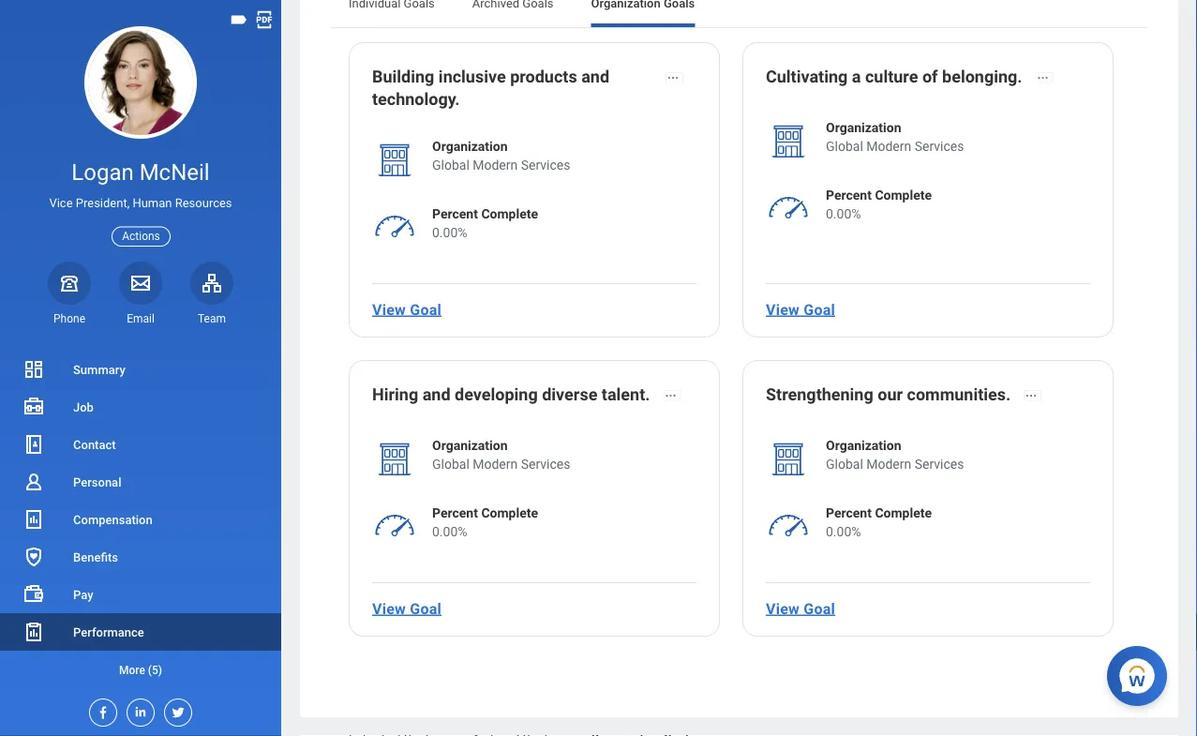 Task type: vqa. For each thing, say whether or not it's contained in the screenshot.
AUSTRALIA within the Open Enrollment for Active Employees in Australia for Rate/Plan Change(s) Only on 01/01/2015
no



Task type: describe. For each thing, give the bounding box(es) containing it.
view goal button for strengthening our communities.
[[759, 590, 843, 627]]

mail image
[[129, 272, 152, 294]]

related actions image for strengthening our communities.
[[1025, 389, 1038, 402]]

related actions image for building inclusive products and technology.
[[667, 71, 680, 84]]

0.00% for a
[[826, 206, 861, 221]]

related actions image for cultivating a culture of belonging.
[[1037, 71, 1050, 84]]

0 horizontal spatial and
[[423, 385, 451, 405]]

actions button
[[112, 227, 170, 246]]

organization for and
[[432, 437, 508, 453]]

phone button
[[48, 261, 91, 326]]

more (5) button
[[0, 651, 281, 688]]

talent.
[[602, 385, 650, 405]]

global modern services element for products
[[432, 156, 571, 174]]

hiring and developing diverse talent. element
[[372, 384, 650, 410]]

0.00% for and
[[432, 524, 467, 539]]

building
[[372, 67, 434, 87]]

global for our
[[826, 456, 863, 472]]

compensation
[[73, 512, 153, 527]]

view for cultivating a culture of belonging.
[[766, 301, 800, 318]]

logan
[[72, 159, 134, 186]]

personal
[[73, 475, 121, 489]]

linkedin image
[[128, 700, 148, 719]]

inclusive
[[439, 67, 506, 87]]

personal image
[[23, 471, 45, 493]]

modern for developing
[[473, 456, 518, 472]]

compensation image
[[23, 508, 45, 531]]

organization global modern services for culture
[[826, 120, 964, 154]]

global modern services element for communities.
[[826, 455, 964, 474]]

percent complete 0.00% for belonging.
[[826, 187, 932, 221]]

strengthening our communities.
[[766, 385, 1011, 405]]

global for and
[[432, 456, 470, 472]]

products
[[510, 67, 577, 87]]

team link
[[190, 261, 233, 326]]

goal for belonging.
[[804, 301, 835, 318]]

more (5) button
[[0, 659, 281, 681]]

facebook image
[[90, 700, 111, 720]]

a
[[852, 67, 861, 87]]

view for strengthening our communities.
[[766, 600, 800, 617]]

global modern services element for culture
[[826, 137, 964, 156]]

view goal for cultivating a culture of belonging.
[[766, 301, 835, 318]]

email
[[127, 312, 155, 325]]

actions
[[122, 230, 160, 243]]

organization for a
[[826, 120, 902, 135]]

team
[[198, 312, 226, 325]]

view goal for building inclusive products and technology.
[[372, 301, 442, 318]]

navigation pane region
[[0, 0, 281, 736]]

belonging.
[[942, 67, 1023, 87]]

modern for products
[[473, 157, 518, 173]]

pay image
[[23, 583, 45, 606]]

performance
[[73, 625, 144, 639]]

0.00% for inclusive
[[432, 225, 467, 240]]

(5)
[[148, 663, 162, 677]]

summary link
[[0, 351, 281, 388]]

view goal button for hiring and developing diverse talent.
[[365, 590, 449, 627]]

building inclusive products and technology.
[[372, 67, 610, 109]]

twitter image
[[165, 700, 186, 720]]

resources
[[175, 196, 232, 210]]

view goal for strengthening our communities.
[[766, 600, 835, 617]]

benefits image
[[23, 546, 45, 568]]

percent for our
[[826, 505, 872, 520]]

our
[[878, 385, 903, 405]]

goal for talent.
[[410, 600, 442, 617]]

job
[[73, 400, 94, 414]]

and inside "building inclusive products and technology."
[[581, 67, 610, 87]]

culture
[[865, 67, 918, 87]]

diverse
[[542, 385, 598, 405]]

tag image
[[229, 9, 249, 30]]

0.00% for our
[[826, 524, 861, 539]]

services for of
[[915, 138, 964, 154]]

strengthening our communities. element
[[766, 384, 1011, 410]]

organization for our
[[826, 437, 902, 453]]

developing
[[455, 385, 538, 405]]

email logan mcneil element
[[119, 311, 162, 326]]

more (5)
[[119, 663, 162, 677]]

related actions image
[[664, 389, 677, 402]]

complete for and
[[481, 206, 538, 221]]

human
[[133, 196, 172, 210]]

mcneil
[[139, 159, 210, 186]]

pay
[[73, 587, 93, 602]]

contact link
[[0, 426, 281, 463]]

benefits
[[73, 550, 118, 564]]



Task type: locate. For each thing, give the bounding box(es) containing it.
organization global modern services
[[826, 120, 964, 154], [432, 138, 571, 173], [432, 437, 571, 472], [826, 437, 964, 472]]

organization global modern services for communities.
[[826, 437, 964, 472]]

organization down a
[[826, 120, 902, 135]]

performance link
[[0, 613, 281, 651]]

communities.
[[907, 385, 1011, 405]]

complete for of
[[875, 187, 932, 203]]

global modern services element down building inclusive products and technology. "element" on the top of page
[[432, 156, 571, 174]]

global modern services element
[[826, 137, 964, 156], [432, 156, 571, 174], [432, 455, 571, 474], [826, 455, 964, 474]]

personal link
[[0, 463, 281, 501]]

complete for diverse
[[481, 505, 538, 520]]

cultivating
[[766, 67, 848, 87]]

email button
[[119, 261, 162, 326]]

of
[[923, 67, 938, 87]]

view goal button for building inclusive products and technology.
[[365, 291, 449, 328]]

organization global modern services for products
[[432, 138, 571, 173]]

job link
[[0, 388, 281, 426]]

complete
[[875, 187, 932, 203], [481, 206, 538, 221], [481, 505, 538, 520], [875, 505, 932, 520]]

team logan mcneil element
[[190, 311, 233, 326]]

vice
[[49, 196, 73, 210]]

summary image
[[23, 358, 45, 381]]

cultivating a culture of belonging.
[[766, 67, 1023, 87]]

benefits link
[[0, 538, 281, 576]]

percent complete 0.00%
[[826, 187, 932, 221], [432, 206, 538, 240], [432, 505, 538, 539], [826, 505, 932, 539]]

phone image
[[56, 272, 83, 294]]

and right the hiring at the left bottom
[[423, 385, 451, 405]]

services
[[915, 138, 964, 154], [521, 157, 571, 173], [521, 456, 571, 472], [915, 456, 964, 472]]

0.00% element
[[826, 204, 932, 223], [432, 223, 538, 242], [432, 522, 538, 541], [826, 522, 932, 541]]

modern down hiring and developing diverse talent. element
[[473, 456, 518, 472]]

organization down "building inclusive products and technology."
[[432, 138, 508, 154]]

1 horizontal spatial and
[[581, 67, 610, 87]]

building inclusive products and technology. element
[[372, 66, 653, 114]]

percent
[[826, 187, 872, 203], [432, 206, 478, 221], [432, 505, 478, 520], [826, 505, 872, 520]]

cultivating a culture of belonging. element
[[766, 66, 1023, 92]]

global for a
[[826, 138, 863, 154]]

view for hiring and developing diverse talent.
[[372, 600, 406, 617]]

contact image
[[23, 433, 45, 456]]

organization
[[826, 120, 902, 135], [432, 138, 508, 154], [432, 437, 508, 453], [826, 437, 902, 453]]

0 vertical spatial and
[[581, 67, 610, 87]]

contact
[[73, 437, 116, 451]]

vice president, human resources
[[49, 196, 232, 210]]

modern down building inclusive products and technology. "element" on the top of page
[[473, 157, 518, 173]]

summary
[[73, 362, 125, 376]]

global down developing
[[432, 456, 470, 472]]

services down building inclusive products and technology. "element" on the top of page
[[521, 157, 571, 173]]

services down communities.
[[915, 456, 964, 472]]

global
[[826, 138, 863, 154], [432, 157, 470, 173], [432, 456, 470, 472], [826, 456, 863, 472]]

services for and
[[521, 157, 571, 173]]

global down technology.
[[432, 157, 470, 173]]

organization global modern services down hiring and developing diverse talent. element
[[432, 437, 571, 472]]

logan mcneil
[[72, 159, 210, 186]]

strengthening
[[766, 385, 874, 405]]

modern down strengthening our communities. element
[[867, 456, 912, 472]]

0.00% element for talent.
[[432, 522, 538, 541]]

pay link
[[0, 576, 281, 613]]

list containing summary
[[0, 351, 281, 688]]

percent for a
[[826, 187, 872, 203]]

view for building inclusive products and technology.
[[372, 301, 406, 318]]

list
[[0, 351, 281, 688]]

view printable version (pdf) image
[[254, 9, 275, 30]]

global down strengthening
[[826, 456, 863, 472]]

job image
[[23, 396, 45, 418]]

percent for inclusive
[[432, 206, 478, 221]]

more
[[119, 663, 145, 677]]

tab list
[[330, 0, 1149, 27]]

organization down strengthening our communities. element
[[826, 437, 902, 453]]

phone logan mcneil element
[[48, 311, 91, 326]]

hiring and developing diverse talent.
[[372, 385, 650, 405]]

goal
[[410, 301, 442, 318], [804, 301, 835, 318], [410, 600, 442, 617], [804, 600, 835, 617]]

1 vertical spatial and
[[423, 385, 451, 405]]

global down a
[[826, 138, 863, 154]]

organization global modern services down strengthening our communities. element
[[826, 437, 964, 472]]

and right products
[[581, 67, 610, 87]]

global modern services element for developing
[[432, 455, 571, 474]]

goal for technology.
[[410, 301, 442, 318]]

organization for inclusive
[[432, 138, 508, 154]]

modern for communities.
[[867, 456, 912, 472]]

0.00%
[[826, 206, 861, 221], [432, 225, 467, 240], [432, 524, 467, 539], [826, 524, 861, 539]]

view team image
[[201, 272, 223, 294]]

0.00% element for technology.
[[432, 223, 538, 242]]

services for diverse
[[521, 456, 571, 472]]

president,
[[76, 196, 130, 210]]

related actions image
[[667, 71, 680, 84], [1037, 71, 1050, 84], [1025, 389, 1038, 402]]

modern for culture
[[867, 138, 912, 154]]

compensation link
[[0, 501, 281, 538]]

services down of
[[915, 138, 964, 154]]

view goal button
[[365, 291, 449, 328], [759, 291, 843, 328], [365, 590, 449, 627], [759, 590, 843, 627]]

global for inclusive
[[432, 157, 470, 173]]

percent complete 0.00% for talent.
[[432, 505, 538, 539]]

percent complete 0.00% for technology.
[[432, 206, 538, 240]]

hiring
[[372, 385, 418, 405]]

organization down developing
[[432, 437, 508, 453]]

organization global modern services down cultivating a culture of belonging. element
[[826, 120, 964, 154]]

view goal button for cultivating a culture of belonging.
[[759, 291, 843, 328]]

view goal for hiring and developing diverse talent.
[[372, 600, 442, 617]]

organization global modern services down building inclusive products and technology. "element" on the top of page
[[432, 138, 571, 173]]

global modern services element down hiring and developing diverse talent. element
[[432, 455, 571, 474]]

global modern services element down strengthening our communities. element
[[826, 455, 964, 474]]

view goal
[[372, 301, 442, 318], [766, 301, 835, 318], [372, 600, 442, 617], [766, 600, 835, 617]]

technology.
[[372, 90, 460, 109]]

and
[[581, 67, 610, 87], [423, 385, 451, 405]]

modern down cultivating a culture of belonging. element
[[867, 138, 912, 154]]

performance image
[[23, 621, 45, 643]]

modern
[[867, 138, 912, 154], [473, 157, 518, 173], [473, 456, 518, 472], [867, 456, 912, 472]]

0.00% element for belonging.
[[826, 204, 932, 223]]

organization global modern services for developing
[[432, 437, 571, 472]]

services down diverse
[[521, 456, 571, 472]]

percent for and
[[432, 505, 478, 520]]

global modern services element down cultivating a culture of belonging. element
[[826, 137, 964, 156]]

phone
[[53, 312, 85, 325]]

view
[[372, 301, 406, 318], [766, 301, 800, 318], [372, 600, 406, 617], [766, 600, 800, 617]]



